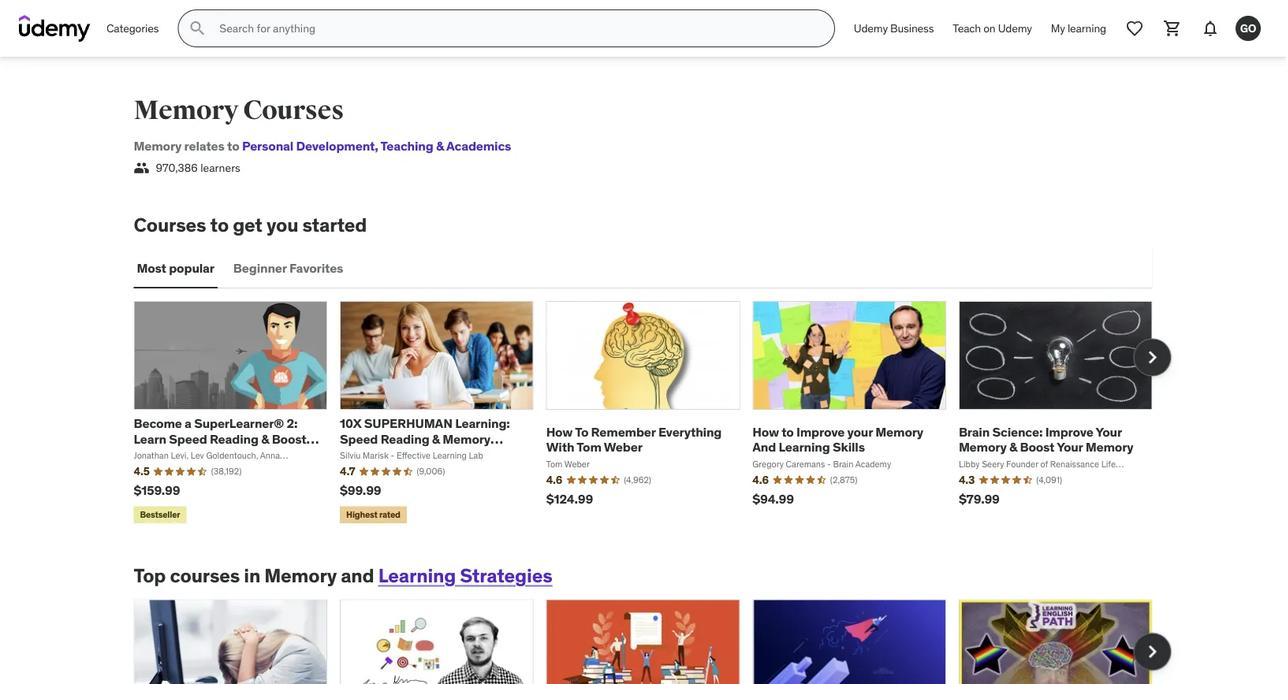 Task type: describe. For each thing, give the bounding box(es) containing it.
& inside 10x superhuman learning: speed reading & memory booster
[[432, 431, 440, 447]]

become
[[134, 416, 182, 432]]

business
[[890, 21, 934, 35]]

& inside brain science: improve your memory & boost your memory
[[1009, 439, 1017, 455]]

popular
[[169, 260, 214, 276]]

you
[[267, 213, 298, 237]]

my
[[1051, 21, 1065, 35]]

most
[[137, 260, 166, 276]]

most popular button
[[134, 249, 218, 287]]

how to remember everything with tom weber link
[[546, 424, 722, 455]]

categories
[[106, 21, 159, 35]]

to for how
[[782, 424, 794, 440]]

weber
[[604, 439, 643, 455]]

brain
[[959, 424, 990, 440]]

memory relates to personal development teaching & academics
[[134, 138, 511, 154]]

shopping cart with 0 items image
[[1163, 19, 1182, 38]]

0 vertical spatial courses
[[243, 94, 344, 127]]

how to improve your memory and learning skills link
[[753, 424, 924, 455]]

teaching & academics link
[[375, 138, 511, 154]]

and
[[753, 439, 776, 455]]

next image for carousel element containing become a superlearner® 2: learn speed reading & boost memory
[[1140, 345, 1165, 370]]

how for how to improve your memory and learning skills
[[753, 424, 779, 440]]

boost inside become a superlearner® 2: learn speed reading & boost memory
[[272, 431, 306, 447]]

favorites
[[289, 260, 343, 276]]

how to improve your memory and learning skills
[[753, 424, 924, 455]]

how for how to remember everything with tom weber
[[546, 424, 573, 440]]

teach on udemy
[[953, 21, 1032, 35]]

become a superlearner® 2: learn speed reading & boost memory link
[[134, 416, 319, 462]]

speed inside 10x superhuman learning: speed reading & memory booster
[[340, 431, 378, 447]]

go
[[1240, 21, 1257, 35]]

strategies
[[460, 564, 552, 587]]

everything
[[658, 424, 722, 440]]

udemy business
[[854, 21, 934, 35]]

10x
[[340, 416, 362, 432]]

courses
[[170, 564, 240, 587]]

memory courses
[[134, 94, 344, 127]]

learning
[[1068, 21, 1106, 35]]

superlearner®
[[194, 416, 284, 432]]

970,386
[[156, 161, 198, 175]]

beginner favorites button
[[230, 249, 346, 287]]

memory inside 10x superhuman learning: speed reading & memory booster
[[443, 431, 491, 447]]

memory inside the how to improve your memory and learning skills
[[876, 424, 924, 440]]

2:
[[287, 416, 297, 432]]

personal
[[242, 138, 293, 154]]

udemy image
[[19, 15, 91, 42]]

next image for second carousel element from the top of the page
[[1140, 640, 1165, 665]]

and
[[341, 564, 374, 587]]

academics
[[446, 138, 511, 154]]

submit search image
[[188, 19, 207, 38]]

notifications image
[[1201, 19, 1220, 38]]

teaching
[[381, 138, 433, 154]]

970,386 learners
[[156, 161, 240, 175]]

1 udemy from the left
[[854, 21, 888, 35]]

top courses in memory and learning strategies
[[134, 564, 552, 587]]

0 vertical spatial to
[[227, 138, 239, 154]]

booster
[[340, 446, 386, 462]]

courses to get you started
[[134, 213, 367, 237]]

remember
[[591, 424, 656, 440]]

to for courses
[[210, 213, 229, 237]]

on
[[984, 21, 996, 35]]

brain science: improve your memory & boost your memory
[[959, 424, 1134, 455]]

my learning link
[[1042, 9, 1116, 47]]

science:
[[993, 424, 1043, 440]]

teach on udemy link
[[943, 9, 1042, 47]]

beginner favorites
[[233, 260, 343, 276]]

learning strategies link
[[378, 564, 552, 587]]

small image
[[134, 160, 149, 176]]

1 vertical spatial courses
[[134, 213, 206, 237]]

go link
[[1229, 9, 1267, 47]]



Task type: locate. For each thing, give the bounding box(es) containing it.
with
[[546, 439, 574, 455]]

development
[[296, 138, 375, 154]]

1 vertical spatial carousel element
[[134, 600, 1172, 685]]

boost right brain
[[1020, 439, 1055, 455]]

0 horizontal spatial boost
[[272, 431, 306, 447]]

1 horizontal spatial courses
[[243, 94, 344, 127]]

carousel element
[[134, 301, 1172, 527], [134, 600, 1172, 685]]

to
[[575, 424, 589, 440]]

reading
[[210, 431, 259, 447], [381, 431, 429, 447]]

2 carousel element from the top
[[134, 600, 1172, 685]]

1 vertical spatial learning
[[378, 564, 456, 587]]

1 horizontal spatial boost
[[1020, 439, 1055, 455]]

udemy
[[854, 21, 888, 35], [998, 21, 1032, 35]]

improve inside the how to improve your memory and learning skills
[[797, 424, 845, 440]]

in
[[244, 564, 260, 587]]

to inside the how to improve your memory and learning skills
[[782, 424, 794, 440]]

learning inside the how to improve your memory and learning skills
[[779, 439, 830, 455]]

0 vertical spatial learning
[[779, 439, 830, 455]]

carousel element containing become a superlearner® 2: learn speed reading & boost memory
[[134, 301, 1172, 527]]

started
[[302, 213, 367, 237]]

top
[[134, 564, 166, 587]]

0 vertical spatial carousel element
[[134, 301, 1172, 527]]

& right brain
[[1009, 439, 1017, 455]]

how left to
[[546, 424, 573, 440]]

courses
[[243, 94, 344, 127], [134, 213, 206, 237]]

boost inside brain science: improve your memory & boost your memory
[[1020, 439, 1055, 455]]

learning:
[[455, 416, 510, 432]]

tom
[[577, 439, 602, 455]]

1 vertical spatial to
[[210, 213, 229, 237]]

memory
[[134, 94, 238, 127], [134, 138, 182, 154], [876, 424, 924, 440], [443, 431, 491, 447], [959, 439, 1007, 455], [1086, 439, 1134, 455], [134, 446, 182, 462], [264, 564, 337, 587]]

1 carousel element from the top
[[134, 301, 1172, 527]]

improve for your
[[1045, 424, 1094, 440]]

to
[[227, 138, 239, 154], [210, 213, 229, 237], [782, 424, 794, 440]]

next image
[[1140, 345, 1165, 370], [1140, 640, 1165, 665]]

1 horizontal spatial reading
[[381, 431, 429, 447]]

become a superlearner® 2: learn speed reading & boost memory
[[134, 416, 306, 462]]

improve left your
[[797, 424, 845, 440]]

how inside the how to improve your memory and learning skills
[[753, 424, 779, 440]]

reading right 10x
[[381, 431, 429, 447]]

to up learners
[[227, 138, 239, 154]]

1 horizontal spatial udemy
[[998, 21, 1032, 35]]

a
[[185, 416, 191, 432]]

speed inside become a superlearner® 2: learn speed reading & boost memory
[[169, 431, 207, 447]]

0 horizontal spatial speed
[[169, 431, 207, 447]]

learn
[[134, 431, 166, 447]]

0 horizontal spatial how
[[546, 424, 573, 440]]

how inside how to remember everything with tom weber
[[546, 424, 573, 440]]

& left 'learning:'
[[432, 431, 440, 447]]

1 how from the left
[[546, 424, 573, 440]]

&
[[436, 138, 444, 154], [261, 431, 269, 447], [432, 431, 440, 447], [1009, 439, 1017, 455]]

superhuman
[[364, 416, 453, 432]]

improve for skills
[[797, 424, 845, 440]]

courses up personal development "link"
[[243, 94, 344, 127]]

courses up most popular
[[134, 213, 206, 237]]

reading inside 10x superhuman learning: speed reading & memory booster
[[381, 431, 429, 447]]

1 reading from the left
[[210, 431, 259, 447]]

skills
[[833, 439, 865, 455]]

0 horizontal spatial learning
[[378, 564, 456, 587]]

boost left 10x
[[272, 431, 306, 447]]

& left 2:
[[261, 431, 269, 447]]

learners
[[200, 161, 240, 175]]

0 horizontal spatial reading
[[210, 431, 259, 447]]

1 horizontal spatial learning
[[779, 439, 830, 455]]

wishlist image
[[1125, 19, 1144, 38]]

improve inside brain science: improve your memory & boost your memory
[[1045, 424, 1094, 440]]

2 how from the left
[[753, 424, 779, 440]]

personal development link
[[242, 138, 375, 154]]

improve right science:
[[1045, 424, 1094, 440]]

2 udemy from the left
[[998, 21, 1032, 35]]

1 horizontal spatial your
[[1096, 424, 1122, 440]]

2 improve from the left
[[1045, 424, 1094, 440]]

2 speed from the left
[[340, 431, 378, 447]]

how
[[546, 424, 573, 440], [753, 424, 779, 440]]

your
[[1096, 424, 1122, 440], [1057, 439, 1083, 455]]

how to remember everything with tom weber
[[546, 424, 722, 455]]

to left get
[[210, 213, 229, 237]]

speed
[[169, 431, 207, 447], [340, 431, 378, 447]]

improve
[[797, 424, 845, 440], [1045, 424, 1094, 440]]

10x superhuman learning: speed reading & memory booster
[[340, 416, 510, 462]]

0 horizontal spatial courses
[[134, 213, 206, 237]]

udemy left business
[[854, 21, 888, 35]]

& inside become a superlearner® 2: learn speed reading & boost memory
[[261, 431, 269, 447]]

0 horizontal spatial improve
[[797, 424, 845, 440]]

0 horizontal spatial udemy
[[854, 21, 888, 35]]

learning
[[779, 439, 830, 455], [378, 564, 456, 587]]

reading right a
[[210, 431, 259, 447]]

teach
[[953, 21, 981, 35]]

2 reading from the left
[[381, 431, 429, 447]]

memory inside become a superlearner® 2: learn speed reading & boost memory
[[134, 446, 182, 462]]

your
[[847, 424, 873, 440]]

1 speed from the left
[[169, 431, 207, 447]]

get
[[233, 213, 262, 237]]

my learning
[[1051, 21, 1106, 35]]

beginner
[[233, 260, 287, 276]]

categories button
[[97, 9, 168, 47]]

relates
[[184, 138, 225, 154]]

to right the and at the bottom of the page
[[782, 424, 794, 440]]

1 improve from the left
[[797, 424, 845, 440]]

& right "teaching"
[[436, 138, 444, 154]]

reading inside become a superlearner® 2: learn speed reading & boost memory
[[210, 431, 259, 447]]

1 next image from the top
[[1140, 345, 1165, 370]]

1 horizontal spatial how
[[753, 424, 779, 440]]

brain science: improve your memory & boost your memory link
[[959, 424, 1134, 455]]

boost
[[272, 431, 306, 447], [1020, 439, 1055, 455]]

1 horizontal spatial speed
[[340, 431, 378, 447]]

udemy business link
[[845, 9, 943, 47]]

1 horizontal spatial improve
[[1045, 424, 1094, 440]]

how right everything
[[753, 424, 779, 440]]

10x superhuman learning: speed reading & memory booster link
[[340, 416, 510, 462]]

2 next image from the top
[[1140, 640, 1165, 665]]

0 horizontal spatial your
[[1057, 439, 1083, 455]]

udemy right on
[[998, 21, 1032, 35]]

most popular
[[137, 260, 214, 276]]

0 vertical spatial next image
[[1140, 345, 1165, 370]]

1 vertical spatial next image
[[1140, 640, 1165, 665]]

learning right the and at the bottom of the page
[[779, 439, 830, 455]]

Search for anything text field
[[216, 15, 815, 42]]

learning right the and
[[378, 564, 456, 587]]

2 vertical spatial to
[[782, 424, 794, 440]]



Task type: vqa. For each thing, say whether or not it's contained in the screenshot.
"$179.99" in the SUBTOTAL: $29.99 $179.99 83% OFF
no



